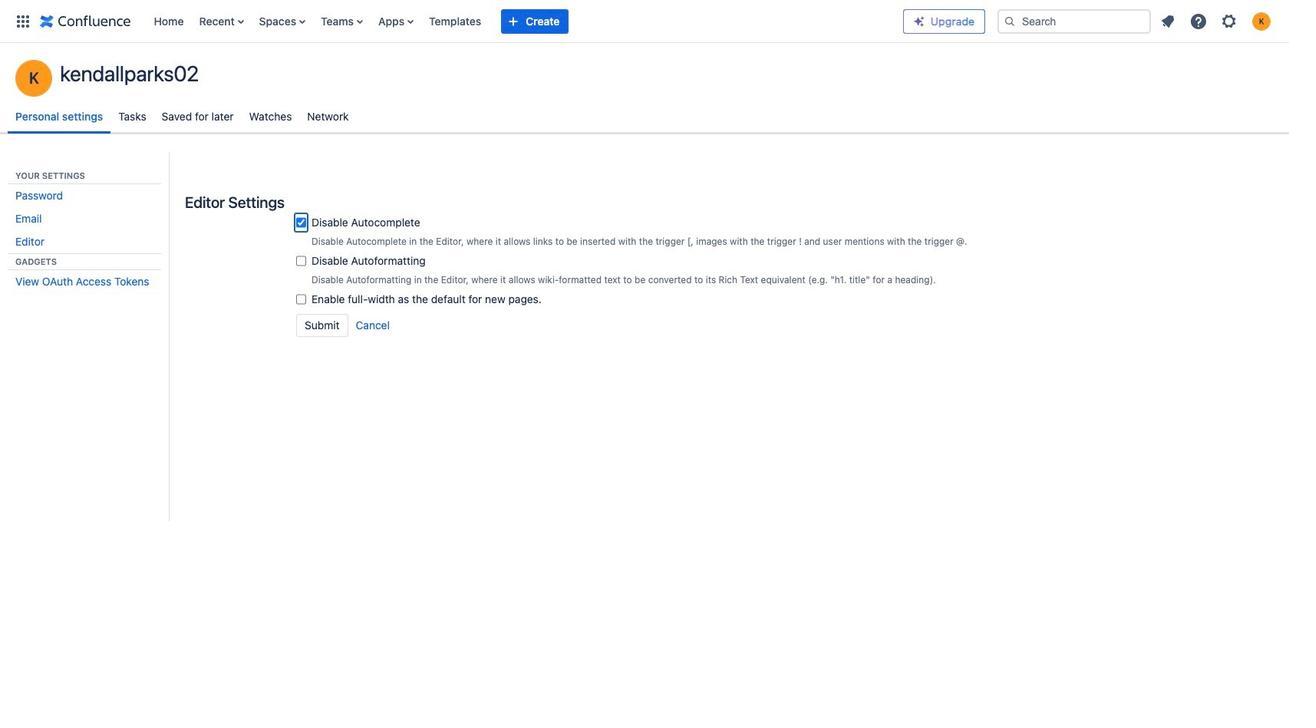 Task type: vqa. For each thing, say whether or not it's contained in the screenshot.
search field
yes



Task type: locate. For each thing, give the bounding box(es) containing it.
banner
[[0, 0, 1290, 43]]

list
[[146, 0, 903, 43], [1155, 7, 1280, 35]]

None checkbox
[[296, 215, 306, 230]]

Search field
[[998, 9, 1151, 33]]

appswitcher icon image
[[14, 12, 32, 30]]

None submit
[[296, 314, 348, 337], [355, 314, 391, 337], [296, 314, 348, 337], [355, 314, 391, 337]]

None checkbox
[[296, 253, 306, 269], [296, 292, 306, 307], [296, 253, 306, 269], [296, 292, 306, 307]]

list for premium icon
[[1155, 7, 1280, 35]]

confluence image
[[40, 12, 131, 30], [40, 12, 131, 30]]

settings icon image
[[1221, 12, 1239, 30]]

your profile and preferences image
[[1253, 12, 1271, 30]]

0 horizontal spatial list
[[146, 0, 903, 43]]

1 horizontal spatial list
[[1155, 7, 1280, 35]]

None search field
[[998, 9, 1151, 33]]



Task type: describe. For each thing, give the bounding box(es) containing it.
search image
[[1004, 15, 1016, 27]]

help icon image
[[1190, 12, 1208, 30]]

user icon: kendallparks02 image
[[15, 60, 52, 97]]

global element
[[9, 0, 903, 43]]

premium image
[[913, 15, 926, 27]]

notification icon image
[[1159, 12, 1178, 30]]

list for appswitcher icon
[[146, 0, 903, 43]]



